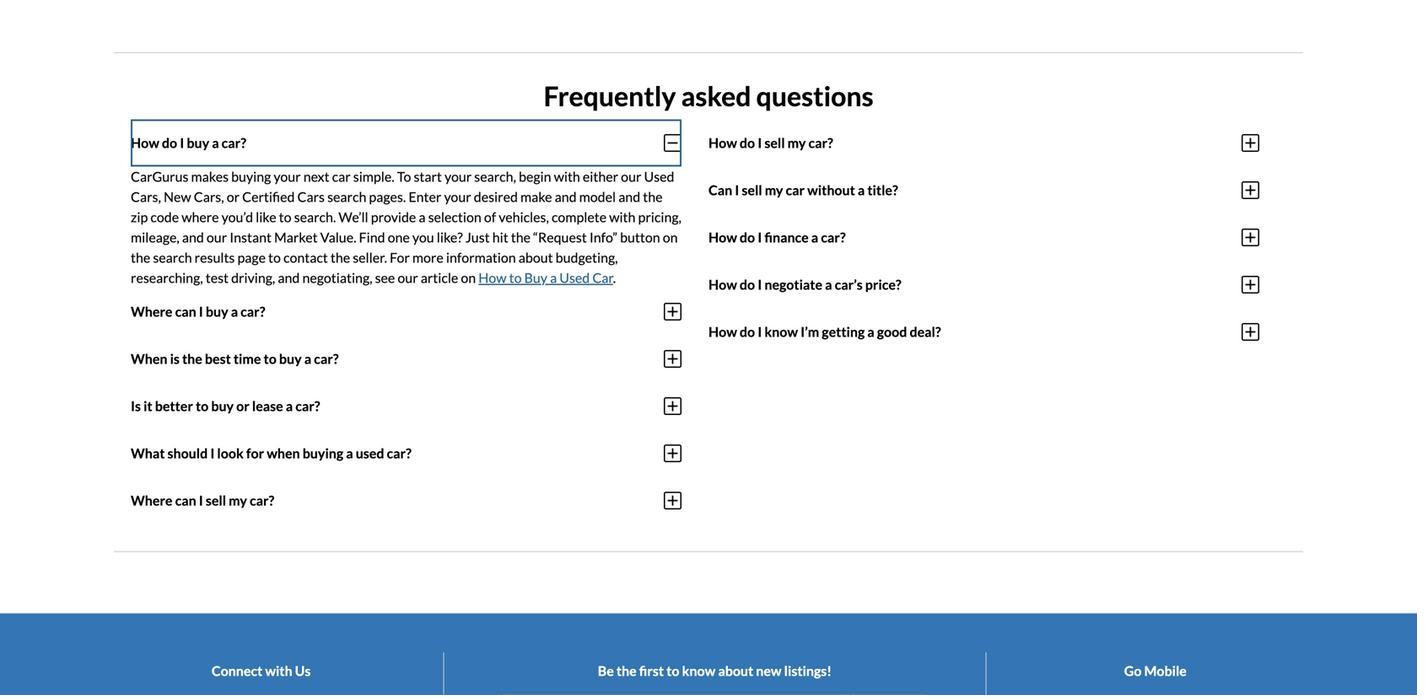 Task type: describe. For each thing, give the bounding box(es) containing it.
where
[[182, 209, 219, 225]]

what should i look for when buying a used car?
[[131, 445, 412, 462]]

used
[[356, 445, 384, 462]]

buy right the time
[[279, 351, 302, 367]]

a down driving,
[[231, 303, 238, 320]]

next
[[304, 168, 330, 185]]

we'll
[[339, 209, 368, 225]]

plus square image for how do i negotiate a car's price?
[[1242, 274, 1260, 295]]

buying inside cargurus makes buying your next car simple. to start your search, begin with either our used cars, new cars, or certified cars search pages. enter your desired make and model and the zip code where you'd like to search. we'll provide a selection of vehicles, complete with pricing, mileage, and our instant market value. find one you like? just hit the "request info" button on the search results page to contact the seller. for more information about budgeting, researching, test driving, and negotiating, see our article on
[[231, 168, 271, 185]]

budgeting,
[[556, 249, 618, 266]]

buy down test
[[206, 303, 228, 320]]

a inside "dropdown button"
[[812, 229, 819, 246]]

the down mileage,
[[131, 249, 150, 266]]

1 vertical spatial about
[[718, 663, 754, 679]]

1 horizontal spatial with
[[554, 168, 580, 185]]

negotiate
[[765, 276, 823, 293]]

complete
[[552, 209, 607, 225]]

a inside cargurus makes buying your next car simple. to start your search, begin with either our used cars, new cars, or certified cars search pages. enter your desired make and model and the zip code where you'd like to search. we'll provide a selection of vehicles, complete with pricing, mileage, and our instant market value. find one you like? just hit the "request info" button on the search results page to contact the seller. for more information about budgeting, researching, test driving, and negotiating, see our article on
[[419, 209, 426, 225]]

it
[[144, 398, 152, 414]]

to right the page
[[268, 249, 281, 266]]

without
[[808, 182, 855, 198]]

and right model
[[619, 188, 641, 205]]

getting
[[822, 324, 865, 340]]

like
[[256, 209, 276, 225]]

search.
[[294, 209, 336, 225]]

mobile
[[1145, 663, 1187, 679]]

new
[[164, 188, 191, 205]]

frequently
[[544, 80, 676, 112]]

about inside cargurus makes buying your next car simple. to start your search, begin with either our used cars, new cars, or certified cars search pages. enter your desired make and model and the zip code where you'd like to search. we'll provide a selection of vehicles, complete with pricing, mileage, and our instant market value. find one you like? just hit the "request info" button on the search results page to contact the seller. for more information about budgeting, researching, test driving, and negotiating, see our article on
[[519, 249, 553, 266]]

how do i finance a car? button
[[709, 214, 1260, 261]]

is it better to buy or lease a car? button
[[131, 382, 682, 430]]

like?
[[437, 229, 463, 245]]

your up certified
[[274, 168, 301, 185]]

just
[[466, 229, 490, 245]]

connect with us
[[212, 663, 311, 679]]

simple.
[[353, 168, 395, 185]]

be the first to know about new listings!
[[598, 663, 832, 679]]

plus square image for when is the best time to buy a car?
[[664, 349, 682, 369]]

do for sell
[[740, 135, 755, 151]]

car? up makes
[[222, 135, 246, 151]]

a left good
[[868, 324, 875, 340]]

model
[[579, 188, 616, 205]]

2 cars, from the left
[[194, 188, 224, 205]]

deal?
[[910, 324, 941, 340]]

plus square image for how do i know i'm getting a good deal?
[[1242, 322, 1260, 342]]

car? inside "dropdown button"
[[821, 229, 846, 246]]

best
[[205, 351, 231, 367]]

2 vertical spatial with
[[265, 663, 292, 679]]

is it better to buy or lease a car?
[[131, 398, 320, 414]]

a right the time
[[304, 351, 311, 367]]

search,
[[474, 168, 516, 185]]

begin
[[519, 168, 551, 185]]

pages.
[[369, 188, 406, 205]]

how for how do i buy a car?
[[131, 135, 159, 151]]

do for know
[[740, 324, 755, 340]]

how for how do i know i'm getting a good deal?
[[709, 324, 737, 340]]

seller.
[[353, 249, 387, 266]]

car? right the time
[[314, 351, 339, 367]]

to right better
[[196, 398, 209, 414]]

how to buy a used car link
[[479, 269, 613, 286]]

connect
[[212, 663, 263, 679]]

is
[[131, 398, 141, 414]]

better
[[155, 398, 193, 414]]

find
[[359, 229, 385, 245]]

a left used
[[346, 445, 353, 462]]

cargurus makes buying your next car simple. to start your search, begin with either our used cars, new cars, or certified cars search pages. enter your desired make and model and the zip code where you'd like to search. we'll provide a selection of vehicles, complete with pricing, mileage, and our instant market value. find one you like? just hit the "request info" button on the search results page to contact the seller. for more information about budgeting, researching, test driving, and negotiating, see our article on
[[131, 168, 682, 286]]

car? right used
[[387, 445, 412, 462]]

1 vertical spatial with
[[609, 209, 636, 225]]

start
[[414, 168, 442, 185]]

know inside dropdown button
[[765, 324, 798, 340]]

buy up makes
[[187, 135, 209, 151]]

where can i sell my car?
[[131, 492, 274, 509]]

the right "hit"
[[511, 229, 531, 245]]

the up pricing,
[[643, 188, 663, 205]]

value.
[[320, 229, 356, 245]]

sell for where can i sell my car?
[[206, 492, 226, 509]]

makes
[[191, 168, 229, 185]]

sell for how do i sell my car?
[[765, 135, 785, 151]]

when
[[267, 445, 300, 462]]

buy left the lease
[[211, 398, 234, 414]]

for
[[246, 445, 264, 462]]

for
[[390, 249, 410, 266]]

car inside cargurus makes buying your next car simple. to start your search, begin with either our used cars, new cars, or certified cars search pages. enter your desired make and model and the zip code where you'd like to search. we'll provide a selection of vehicles, complete with pricing, mileage, and our instant market value. find one you like? just hit the "request info" button on the search results page to contact the seller. for more information about budgeting, researching, test driving, and negotiating, see our article on
[[332, 168, 351, 185]]

my for where can i sell my car?
[[229, 492, 247, 509]]

plus square image for how do i finance a car?
[[1242, 227, 1260, 247]]

asked
[[681, 80, 751, 112]]

car? down driving,
[[241, 303, 265, 320]]

to right first
[[667, 663, 680, 679]]

good
[[877, 324, 907, 340]]

plus square image for where can i sell my car?
[[664, 490, 682, 511]]

how do i negotiate a car's price? button
[[709, 261, 1260, 308]]

when is the best time to buy a car?
[[131, 351, 339, 367]]

what should i look for when buying a used car? button
[[131, 430, 682, 477]]

a inside dropdown button
[[858, 182, 865, 198]]

certified
[[242, 188, 295, 205]]

of
[[484, 209, 496, 225]]

price?
[[866, 276, 902, 293]]

be
[[598, 663, 614, 679]]

how do i buy a car? button
[[131, 119, 682, 166]]

your right the start
[[445, 168, 472, 185]]

i for how do i negotiate a car's price?
[[758, 276, 762, 293]]

negotiating,
[[302, 269, 373, 286]]

1 cars, from the left
[[131, 188, 161, 205]]

1 vertical spatial know
[[682, 663, 716, 679]]

when
[[131, 351, 167, 367]]

how for how do i negotiate a car's price?
[[709, 276, 737, 293]]

vehicles,
[[499, 209, 549, 225]]

0 horizontal spatial on
[[461, 269, 476, 286]]

buying inside dropdown button
[[303, 445, 344, 462]]

test
[[206, 269, 229, 286]]

buy
[[524, 269, 548, 286]]

my for how do i sell my car?
[[788, 135, 806, 151]]

a right the lease
[[286, 398, 293, 414]]

how for how to buy a used car .
[[479, 269, 507, 286]]

i'm
[[801, 324, 819, 340]]



Task type: locate. For each thing, give the bounding box(es) containing it.
market
[[274, 229, 318, 245]]

about
[[519, 249, 553, 266], [718, 663, 754, 679]]

0 vertical spatial our
[[621, 168, 642, 185]]

used down minus square icon
[[644, 168, 675, 185]]

where inside where can i buy a car? dropdown button
[[131, 303, 173, 320]]

how inside "dropdown button"
[[709, 276, 737, 293]]

car? right finance on the top right
[[821, 229, 846, 246]]

how for how do i sell my car?
[[709, 135, 737, 151]]

do left finance on the top right
[[740, 229, 755, 246]]

plus square image for where can i buy a car?
[[664, 301, 682, 322]]

you
[[413, 229, 434, 245]]

0 horizontal spatial know
[[682, 663, 716, 679]]

cars,
[[131, 188, 161, 205], [194, 188, 224, 205]]

how do i sell my car? button
[[709, 119, 1260, 166]]

plus square image inside how do i sell my car? dropdown button
[[1242, 133, 1260, 153]]

0 horizontal spatial with
[[265, 663, 292, 679]]

provide
[[371, 209, 416, 225]]

i inside "dropdown button"
[[758, 229, 762, 246]]

i left look
[[210, 445, 215, 462]]

how do i know i'm getting a good deal?
[[709, 324, 941, 340]]

to
[[397, 168, 411, 185]]

to right like
[[279, 209, 292, 225]]

i for where can i sell my car?
[[199, 492, 203, 509]]

2 vertical spatial my
[[229, 492, 247, 509]]

enter
[[409, 188, 442, 205]]

how do i negotiate a car's price?
[[709, 276, 902, 293]]

cargurus
[[131, 168, 189, 185]]

i for where can i buy a car?
[[199, 303, 203, 320]]

my inside dropdown button
[[765, 182, 783, 198]]

about up buy in the left top of the page
[[519, 249, 553, 266]]

can i sell my car without a title? button
[[709, 166, 1260, 214]]

the down value.
[[331, 249, 350, 266]]

on
[[663, 229, 678, 245], [461, 269, 476, 286]]

i down researching,
[[199, 303, 203, 320]]

cars, down makes
[[194, 188, 224, 205]]

know right first
[[682, 663, 716, 679]]

0 vertical spatial about
[[519, 249, 553, 266]]

and down where
[[182, 229, 204, 245]]

a up "you" in the left top of the page
[[419, 209, 426, 225]]

2 horizontal spatial sell
[[765, 135, 785, 151]]

plus square image inside how do i negotiate a car's price? "dropdown button"
[[1242, 274, 1260, 295]]

car?
[[222, 135, 246, 151], [809, 135, 833, 151], [821, 229, 846, 246], [241, 303, 265, 320], [314, 351, 339, 367], [296, 398, 320, 414], [387, 445, 412, 462], [250, 492, 274, 509]]

new
[[756, 663, 782, 679]]

where for where can i buy a car?
[[131, 303, 173, 320]]

1 horizontal spatial our
[[398, 269, 418, 286]]

page
[[237, 249, 266, 266]]

is
[[170, 351, 180, 367]]

i up cargurus
[[180, 135, 184, 151]]

1 vertical spatial our
[[207, 229, 227, 245]]

how to buy a used car .
[[479, 269, 616, 286]]

do down asked
[[740, 135, 755, 151]]

minus square image
[[664, 133, 682, 153]]

1 horizontal spatial cars,
[[194, 188, 224, 205]]

2 vertical spatial sell
[[206, 492, 226, 509]]

one
[[388, 229, 410, 245]]

do left i'm
[[740, 324, 755, 340]]

i inside dropdown button
[[735, 182, 739, 198]]

or left the lease
[[236, 398, 250, 414]]

0 vertical spatial sell
[[765, 135, 785, 151]]

selection
[[428, 209, 482, 225]]

desired
[[474, 188, 518, 205]]

1 vertical spatial search
[[153, 249, 192, 266]]

car
[[332, 168, 351, 185], [786, 182, 805, 198]]

0 vertical spatial used
[[644, 168, 675, 185]]

with
[[554, 168, 580, 185], [609, 209, 636, 225], [265, 663, 292, 679]]

a left car's
[[825, 276, 832, 293]]

your up selection
[[444, 188, 471, 205]]

know left i'm
[[765, 324, 798, 340]]

buying right the when
[[303, 445, 344, 462]]

to right the time
[[264, 351, 277, 367]]

0 vertical spatial can
[[175, 303, 196, 320]]

plus square image for how do i sell my car?
[[1242, 133, 1260, 153]]

0 horizontal spatial our
[[207, 229, 227, 245]]

can
[[709, 182, 733, 198]]

instant
[[230, 229, 272, 245]]

1 horizontal spatial search
[[327, 188, 366, 205]]

code
[[151, 209, 179, 225]]

plus square image inside how do i know i'm getting a good deal? dropdown button
[[1242, 322, 1260, 342]]

how do i know i'm getting a good deal? button
[[709, 308, 1260, 355]]

where
[[131, 303, 173, 320], [131, 492, 173, 509]]

0 horizontal spatial cars,
[[131, 188, 161, 205]]

car? down the for
[[250, 492, 274, 509]]

hit
[[493, 229, 509, 245]]

search
[[327, 188, 366, 205], [153, 249, 192, 266]]

listings!
[[784, 663, 832, 679]]

1 vertical spatial used
[[560, 269, 590, 286]]

can i sell my car without a title?
[[709, 182, 898, 198]]

used down budgeting,
[[560, 269, 590, 286]]

1 vertical spatial or
[[236, 398, 250, 414]]

can for sell
[[175, 492, 196, 509]]

lease
[[252, 398, 283, 414]]

plus square image
[[1242, 133, 1260, 153], [1242, 227, 1260, 247], [664, 349, 682, 369], [664, 490, 682, 511]]

i left negotiate
[[758, 276, 762, 293]]

do inside "dropdown button"
[[740, 276, 755, 293]]

go
[[1125, 663, 1142, 679]]

pricing,
[[638, 209, 682, 225]]

car? right the lease
[[296, 398, 320, 414]]

i left i'm
[[758, 324, 762, 340]]

contact
[[283, 249, 328, 266]]

the right be in the left of the page
[[617, 663, 637, 679]]

1 vertical spatial my
[[765, 182, 783, 198]]

about left new
[[718, 663, 754, 679]]

plus square image for can i sell my car without a title?
[[1242, 180, 1260, 200]]

how for how do i finance a car?
[[709, 229, 737, 246]]

on down information
[[461, 269, 476, 286]]

my down 'how do i sell my car?'
[[765, 182, 783, 198]]

where for where can i sell my car?
[[131, 492, 173, 509]]

2 horizontal spatial my
[[788, 135, 806, 151]]

car right next at top
[[332, 168, 351, 185]]

used inside cargurus makes buying your next car simple. to start your search, begin with either our used cars, new cars, or certified cars search pages. enter your desired make and model and the zip code where you'd like to search. we'll provide a selection of vehicles, complete with pricing, mileage, and our instant market value. find one you like? just hit the "request info" button on the search results page to contact the seller. for more information about budgeting, researching, test driving, and negotiating, see our article on
[[644, 168, 675, 185]]

on down pricing,
[[663, 229, 678, 245]]

driving,
[[231, 269, 275, 286]]

0 horizontal spatial search
[[153, 249, 192, 266]]

how
[[131, 135, 159, 151], [709, 135, 737, 151], [709, 229, 737, 246], [479, 269, 507, 286], [709, 276, 737, 293], [709, 324, 737, 340]]

finance
[[765, 229, 809, 246]]

0 vertical spatial with
[[554, 168, 580, 185]]

i for how do i sell my car?
[[758, 135, 762, 151]]

i left finance on the top right
[[758, 229, 762, 246]]

frequently asked questions
[[544, 80, 874, 112]]

do inside "dropdown button"
[[740, 229, 755, 246]]

1 vertical spatial can
[[175, 492, 196, 509]]

plus square image inside is it better to buy or lease a car? dropdown button
[[664, 396, 682, 416]]

a right finance on the top right
[[812, 229, 819, 246]]

car? down questions
[[809, 135, 833, 151]]

1 horizontal spatial know
[[765, 324, 798, 340]]

plus square image for is it better to buy or lease a car?
[[664, 396, 682, 416]]

0 horizontal spatial sell
[[206, 492, 226, 509]]

how do i sell my car?
[[709, 135, 833, 151]]

do for negotiate
[[740, 276, 755, 293]]

0 vertical spatial on
[[663, 229, 678, 245]]

0 horizontal spatial my
[[229, 492, 247, 509]]

car
[[593, 269, 613, 286]]

how do i buy a car?
[[131, 135, 246, 151]]

plus square image inside can i sell my car without a title? dropdown button
[[1242, 180, 1260, 200]]

do for finance
[[740, 229, 755, 246]]

1 horizontal spatial my
[[765, 182, 783, 198]]

should
[[167, 445, 208, 462]]

0 vertical spatial buying
[[231, 168, 271, 185]]

i up can i sell my car without a title?
[[758, 135, 762, 151]]

used
[[644, 168, 675, 185], [560, 269, 590, 286]]

1 vertical spatial sell
[[742, 182, 762, 198]]

my up can i sell my car without a title?
[[788, 135, 806, 151]]

button
[[620, 229, 660, 245]]

do up cargurus
[[162, 135, 177, 151]]

or up the you'd
[[227, 188, 240, 205]]

with up button
[[609, 209, 636, 225]]

do for buy
[[162, 135, 177, 151]]

with right begin at the left top of the page
[[554, 168, 580, 185]]

sell inside dropdown button
[[742, 182, 762, 198]]

sell down look
[[206, 492, 226, 509]]

a right buy in the left top of the page
[[550, 269, 557, 286]]

info"
[[590, 229, 618, 245]]

i for how do i know i'm getting a good deal?
[[758, 324, 762, 340]]

1 vertical spatial on
[[461, 269, 476, 286]]

plus square image for what should i look for when buying a used car?
[[664, 443, 682, 463]]

car's
[[835, 276, 863, 293]]

1 horizontal spatial on
[[663, 229, 678, 245]]

2 can from the top
[[175, 492, 196, 509]]

us
[[295, 663, 311, 679]]

or inside dropdown button
[[236, 398, 250, 414]]

make
[[521, 188, 552, 205]]

0 vertical spatial my
[[788, 135, 806, 151]]

i for how do i finance a car?
[[758, 229, 762, 246]]

what
[[131, 445, 165, 462]]

0 vertical spatial or
[[227, 188, 240, 205]]

sell right can
[[742, 182, 762, 198]]

can down should
[[175, 492, 196, 509]]

search up researching,
[[153, 249, 192, 266]]

search up we'll on the top of the page
[[327, 188, 366, 205]]

0 horizontal spatial about
[[519, 249, 553, 266]]

1 horizontal spatial car
[[786, 182, 805, 198]]

i for what should i look for when buying a used car?
[[210, 445, 215, 462]]

"request
[[533, 229, 587, 245]]

our
[[621, 168, 642, 185], [207, 229, 227, 245], [398, 269, 418, 286]]

cars, up zip on the left of the page
[[131, 188, 161, 205]]

1 horizontal spatial used
[[644, 168, 675, 185]]

i inside "dropdown button"
[[758, 276, 762, 293]]

2 vertical spatial our
[[398, 269, 418, 286]]

plus square image inside where can i sell my car? dropdown button
[[664, 490, 682, 511]]

a up makes
[[212, 135, 219, 151]]

0 vertical spatial where
[[131, 303, 173, 320]]

where down researching,
[[131, 303, 173, 320]]

or inside cargurus makes buying your next car simple. to start your search, begin with either our used cars, new cars, or certified cars search pages. enter your desired make and model and the zip code where you'd like to search. we'll provide a selection of vehicles, complete with pricing, mileage, and our instant market value. find one you like? just hit the "request info" button on the search results page to contact the seller. for more information about budgeting, researching, test driving, and negotiating, see our article on
[[227, 188, 240, 205]]

1 horizontal spatial about
[[718, 663, 754, 679]]

see
[[375, 269, 395, 286]]

can for buy
[[175, 303, 196, 320]]

our down for
[[398, 269, 418, 286]]

where can i buy a car? button
[[131, 288, 682, 335]]

the inside dropdown button
[[182, 351, 202, 367]]

0 vertical spatial know
[[765, 324, 798, 340]]

can down researching,
[[175, 303, 196, 320]]

with left us
[[265, 663, 292, 679]]

i down should
[[199, 492, 203, 509]]

to
[[279, 209, 292, 225], [268, 249, 281, 266], [509, 269, 522, 286], [264, 351, 277, 367], [196, 398, 209, 414], [667, 663, 680, 679]]

plus square image inside what should i look for when buying a used car? dropdown button
[[664, 443, 682, 463]]

buying up certified
[[231, 168, 271, 185]]

go mobile
[[1125, 663, 1187, 679]]

can
[[175, 303, 196, 320], [175, 492, 196, 509]]

plus square image inside when is the best time to buy a car? dropdown button
[[664, 349, 682, 369]]

information
[[446, 249, 516, 266]]

1 vertical spatial where
[[131, 492, 173, 509]]

0 horizontal spatial buying
[[231, 168, 271, 185]]

my down look
[[229, 492, 247, 509]]

car left the without
[[786, 182, 805, 198]]

i right can
[[735, 182, 739, 198]]

and
[[555, 188, 577, 205], [619, 188, 641, 205], [182, 229, 204, 245], [278, 269, 300, 286]]

plus square image inside 'how do i finance a car?' "dropdown button"
[[1242, 227, 1260, 247]]

1 horizontal spatial buying
[[303, 445, 344, 462]]

how inside "dropdown button"
[[709, 229, 737, 246]]

where down what
[[131, 492, 173, 509]]

1 where from the top
[[131, 303, 173, 320]]

where inside where can i sell my car? dropdown button
[[131, 492, 173, 509]]

your
[[274, 168, 301, 185], [445, 168, 472, 185], [444, 188, 471, 205]]

0 horizontal spatial used
[[560, 269, 590, 286]]

mileage,
[[131, 229, 180, 245]]

title?
[[868, 182, 898, 198]]

zip
[[131, 209, 148, 225]]

and up complete at the left top
[[555, 188, 577, 205]]

do
[[162, 135, 177, 151], [740, 135, 755, 151], [740, 229, 755, 246], [740, 276, 755, 293], [740, 324, 755, 340]]

car inside can i sell my car without a title? dropdown button
[[786, 182, 805, 198]]

researching,
[[131, 269, 203, 286]]

1 vertical spatial buying
[[303, 445, 344, 462]]

our right either
[[621, 168, 642, 185]]

0 horizontal spatial car
[[332, 168, 351, 185]]

0 vertical spatial search
[[327, 188, 366, 205]]

1 can from the top
[[175, 303, 196, 320]]

to left buy in the left top of the page
[[509, 269, 522, 286]]

sell up can i sell my car without a title?
[[765, 135, 785, 151]]

plus square image inside where can i buy a car? dropdown button
[[664, 301, 682, 322]]

results
[[195, 249, 235, 266]]

the right is
[[182, 351, 202, 367]]

do left negotiate
[[740, 276, 755, 293]]

a left title?
[[858, 182, 865, 198]]

and down contact
[[278, 269, 300, 286]]

i for how do i buy a car?
[[180, 135, 184, 151]]

2 where from the top
[[131, 492, 173, 509]]

2 horizontal spatial our
[[621, 168, 642, 185]]

how do i finance a car?
[[709, 229, 846, 246]]

a inside "dropdown button"
[[825, 276, 832, 293]]

our up "results"
[[207, 229, 227, 245]]

1 horizontal spatial sell
[[742, 182, 762, 198]]

the
[[643, 188, 663, 205], [511, 229, 531, 245], [131, 249, 150, 266], [331, 249, 350, 266], [182, 351, 202, 367], [617, 663, 637, 679]]

plus square image
[[1242, 180, 1260, 200], [1242, 274, 1260, 295], [664, 301, 682, 322], [1242, 322, 1260, 342], [664, 396, 682, 416], [664, 443, 682, 463]]

first
[[639, 663, 664, 679]]

2 horizontal spatial with
[[609, 209, 636, 225]]



Task type: vqa. For each thing, say whether or not it's contained in the screenshot.
first CARS, from the right
yes



